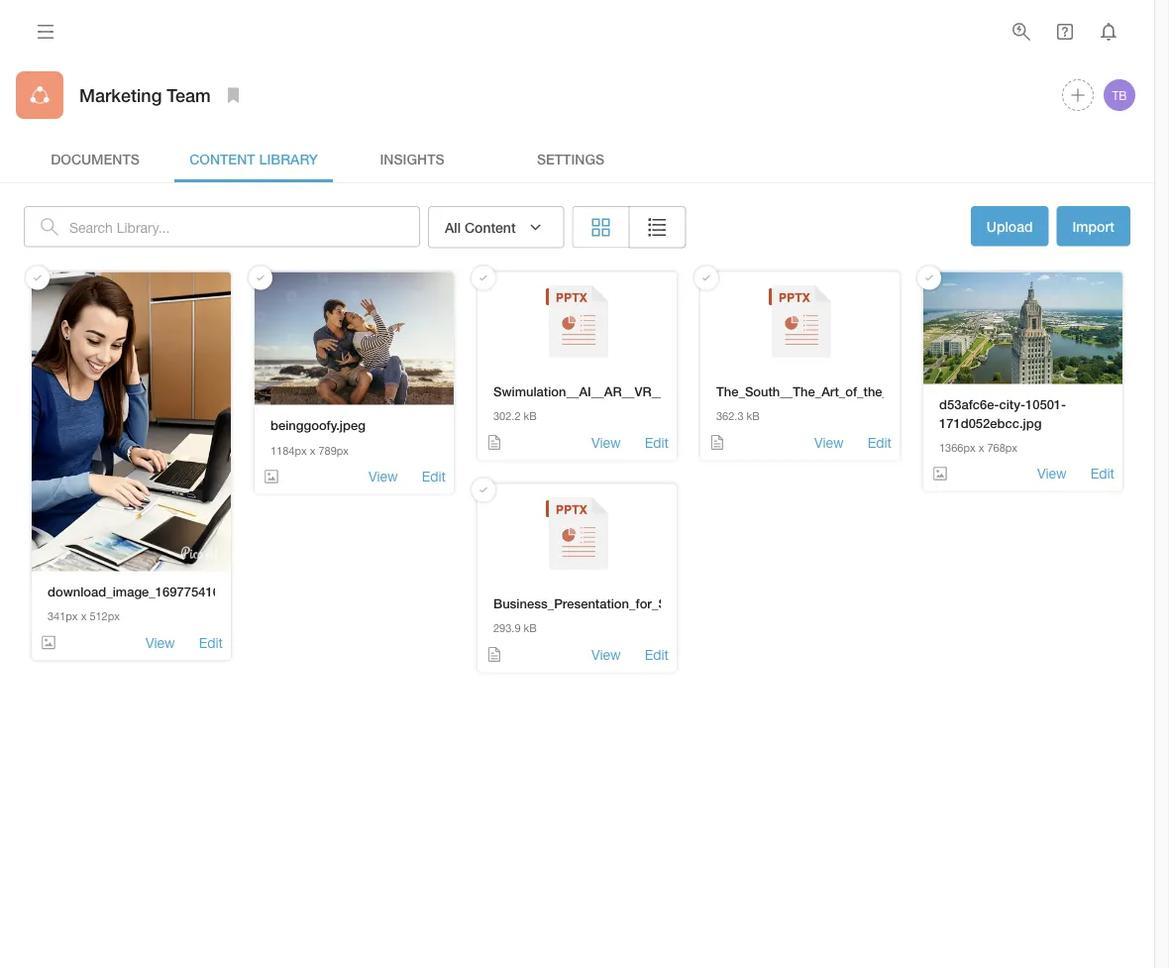 Task type: describe. For each thing, give the bounding box(es) containing it.
d53afc6e-city-10501- 171d052ebcc.jpg
[[939, 397, 1066, 430]]

view link for beinggoofy.jpeg
[[369, 467, 398, 486]]

download_image_1697754168778.png
[[48, 584, 275, 599]]

171d052ebcc.jpg
[[939, 415, 1042, 430]]

library
[[259, 150, 318, 167]]

293.9 kb
[[493, 622, 537, 635]]

edit for download_image_1697754168778.png
[[199, 634, 223, 651]]

settings
[[537, 150, 605, 167]]

edit link for business_presentation_for_serious_business.pptx
[[645, 645, 669, 664]]

view for d53afc6e-city-10501- 171d052ebcc.jpg
[[1038, 465, 1067, 482]]

business_presentation_for_serious_business.pptx
[[493, 596, 794, 611]]

tab list containing documents
[[16, 135, 1139, 182]]

content inside tab list
[[189, 150, 255, 167]]

d53afc6e city 10501 171d052ebcc.jpg image
[[924, 272, 1123, 384]]

view link for d53afc6e-city-10501- 171d052ebcc.jpg
[[1038, 464, 1067, 483]]

view link for the_south__the_art_of_the_cypress.pptx
[[815, 433, 844, 452]]

kb for the_south__the_art_of_the_cypress.pptx
[[747, 410, 760, 423]]

302.2 kb
[[493, 410, 537, 423]]

edit link for the_south__the_art_of_the_cypress.pptx
[[868, 433, 892, 452]]

Search Library... search field
[[69, 206, 420, 247]]

edit link for beinggoofy.jpeg
[[422, 467, 446, 486]]

1366px
[[939, 441, 976, 454]]

marketing
[[79, 84, 162, 105]]

documents
[[51, 150, 140, 167]]

302.2
[[493, 410, 521, 423]]

edit for the_south__the_art_of_the_cypress.pptx
[[868, 434, 892, 451]]

1184px
[[271, 444, 307, 457]]

import
[[1073, 218, 1115, 234]]

beinggoofy.jpeg image
[[255, 272, 454, 405]]

team
[[167, 84, 211, 105]]

x for beinggoofy.jpeg
[[310, 444, 316, 457]]

content library link
[[174, 135, 333, 182]]

documents link
[[16, 135, 174, 182]]

tb
[[1112, 88, 1127, 102]]

1366px x 768px
[[939, 441, 1018, 454]]

edit for business_presentation_for_serious_business.pptx
[[645, 646, 669, 663]]

edit link for d53afc6e-city-10501- 171d052ebcc.jpg
[[1091, 464, 1115, 483]]

362.3
[[716, 410, 744, 423]]



Task type: vqa. For each thing, say whether or not it's contained in the screenshot.
'Product' related to Product Launch Marketing Plan
no



Task type: locate. For each thing, give the bounding box(es) containing it.
10501-
[[1026, 397, 1066, 412]]

x
[[979, 441, 984, 454], [310, 444, 316, 457], [81, 610, 87, 623]]

0 horizontal spatial x
[[81, 610, 87, 623]]

0 horizontal spatial content
[[189, 150, 255, 167]]

all
[[445, 219, 461, 235]]

all content
[[445, 219, 516, 235]]

341px x 512px
[[48, 610, 120, 623]]

all content button
[[428, 206, 564, 248]]

kb for business_presentation_for_serious_business.pptx
[[524, 622, 537, 635]]

marketing team
[[79, 84, 211, 105]]

content library
[[189, 150, 318, 167]]

bookmark image
[[222, 83, 245, 107]]

x for d53afc6e-city-10501- 171d052ebcc.jpg
[[979, 441, 984, 454]]

768px
[[987, 441, 1018, 454]]

789px
[[319, 444, 349, 457]]

view for the_south__the_art_of_the_cypress.pptx
[[815, 434, 844, 451]]

1 horizontal spatial x
[[310, 444, 316, 457]]

edit link
[[645, 433, 669, 452], [868, 433, 892, 452], [1091, 464, 1115, 483], [422, 467, 446, 486], [199, 633, 223, 652], [645, 645, 669, 664]]

x left 789px
[[310, 444, 316, 457]]

kb right 293.9
[[524, 622, 537, 635]]

city-
[[999, 397, 1026, 412]]

download_image_1697754168778.png image
[[32, 272, 231, 571]]

the_south__the_art_of_the_cypress.pptx
[[716, 384, 968, 399]]

x left the 768px
[[979, 441, 984, 454]]

x right 341px
[[81, 610, 87, 623]]

1 vertical spatial content
[[465, 219, 516, 235]]

view for business_presentation_for_serious_business.pptx
[[592, 646, 621, 663]]

293.9
[[493, 622, 521, 635]]

view
[[592, 434, 621, 451], [815, 434, 844, 451], [1038, 465, 1067, 482], [369, 468, 398, 485], [146, 634, 175, 651], [592, 646, 621, 663]]

edit for d53afc6e-city-10501- 171d052ebcc.jpg
[[1091, 465, 1115, 482]]

settings link
[[491, 135, 650, 182]]

view link
[[592, 433, 621, 452], [815, 433, 844, 452], [1038, 464, 1067, 483], [369, 467, 398, 486], [146, 633, 175, 652], [592, 645, 621, 664]]

content down bookmark icon on the left of the page
[[189, 150, 255, 167]]

upload
[[987, 218, 1033, 234]]

import button
[[1057, 206, 1131, 246]]

view link for business_presentation_for_serious_business.pptx
[[592, 645, 621, 664]]

1 horizontal spatial content
[[465, 219, 516, 235]]

view for download_image_1697754168778.png
[[146, 634, 175, 651]]

512px
[[90, 610, 120, 623]]

edit link for download_image_1697754168778.png
[[199, 633, 223, 652]]

edit
[[645, 434, 669, 451], [868, 434, 892, 451], [1091, 465, 1115, 482], [422, 468, 446, 485], [199, 634, 223, 651], [645, 646, 669, 663]]

2 horizontal spatial x
[[979, 441, 984, 454]]

view link for download_image_1697754168778.png
[[146, 633, 175, 652]]

kb
[[524, 410, 537, 423], [747, 410, 760, 423], [524, 622, 537, 635]]

x for download_image_1697754168778.png
[[81, 610, 87, 623]]

kb right the 302.2
[[524, 410, 537, 423]]

insights link
[[333, 135, 491, 182]]

view for beinggoofy.jpeg
[[369, 468, 398, 485]]

upload button
[[971, 206, 1049, 248], [971, 206, 1049, 246]]

beinggoofy.jpeg
[[271, 418, 366, 433]]

362.3 kb
[[716, 410, 760, 423]]

kb right 362.3 on the right
[[747, 410, 760, 423]]

group
[[572, 206, 686, 248]]

content right all at the top left of the page
[[465, 219, 516, 235]]

1184px x 789px
[[271, 444, 349, 457]]

insights
[[380, 150, 444, 167]]

0 vertical spatial content
[[189, 150, 255, 167]]

d53afc6e-
[[939, 397, 999, 412]]

edit for beinggoofy.jpeg
[[422, 468, 446, 485]]

content inside button
[[465, 219, 516, 235]]

341px
[[48, 610, 78, 623]]

content
[[189, 150, 255, 167], [465, 219, 516, 235]]

tab list
[[16, 135, 1139, 182]]

tb button
[[1101, 76, 1139, 114]]



